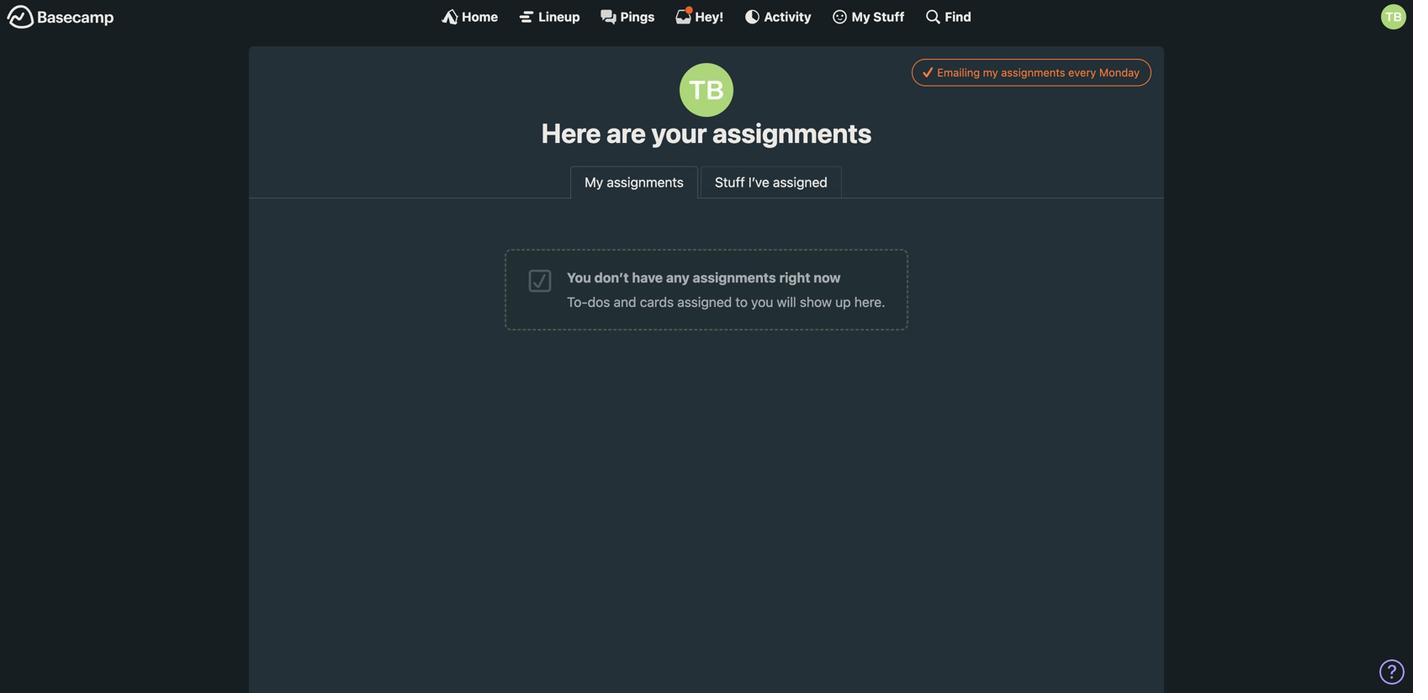Task type: locate. For each thing, give the bounding box(es) containing it.
here.
[[855, 294, 886, 310]]

assignments right my
[[1001, 66, 1066, 79]]

0 horizontal spatial assigned
[[678, 294, 732, 310]]

assigned inside 'you don't have any assignments right now to-dos and cards assigned to you will show up here.'
[[678, 294, 732, 310]]

0 vertical spatial my
[[852, 9, 871, 24]]

you don't have any assignments right now to-dos and cards assigned to you will show up here.
[[567, 270, 886, 310]]

my stuff button
[[832, 8, 905, 25]]

0 horizontal spatial tim burton image
[[680, 63, 734, 117]]

my
[[852, 9, 871, 24], [585, 174, 603, 190]]

emailing my assignments every monday button
[[912, 59, 1152, 86]]

every
[[1069, 66, 1097, 79]]

my right activity
[[852, 9, 871, 24]]

don't
[[595, 270, 629, 286]]

tim burton image
[[1382, 4, 1407, 29], [680, 63, 734, 117]]

0 horizontal spatial my
[[585, 174, 603, 190]]

1 vertical spatial tim burton image
[[680, 63, 734, 117]]

home
[[462, 9, 498, 24]]

stuff
[[874, 9, 905, 24], [715, 174, 745, 190]]

assigned down 'any'
[[678, 294, 732, 310]]

assigned
[[773, 174, 828, 190], [678, 294, 732, 310]]

my down here at top left
[[585, 174, 603, 190]]

stuff left i've
[[715, 174, 745, 190]]

1 horizontal spatial stuff
[[874, 9, 905, 24]]

assignments up to
[[693, 270, 776, 286]]

0 vertical spatial stuff
[[874, 9, 905, 24]]

1 horizontal spatial assigned
[[773, 174, 828, 190]]

1 vertical spatial assigned
[[678, 294, 732, 310]]

assignments
[[1001, 66, 1066, 79], [713, 117, 872, 149], [607, 174, 684, 190], [693, 270, 776, 286]]

i've
[[749, 174, 770, 190]]

1 horizontal spatial my
[[852, 9, 871, 24]]

dos
[[588, 294, 610, 310]]

cards
[[640, 294, 674, 310]]

to
[[736, 294, 748, 310]]

show
[[800, 294, 832, 310]]

1 vertical spatial stuff
[[715, 174, 745, 190]]

stuff left find popup button
[[874, 9, 905, 24]]

assignments up stuff i've assigned link
[[713, 117, 872, 149]]

right
[[779, 270, 811, 286]]

assignments down the are
[[607, 174, 684, 190]]

my inside my assignments "link"
[[585, 174, 603, 190]]

activity
[[764, 9, 812, 24]]

and
[[614, 294, 637, 310]]

0 vertical spatial assigned
[[773, 174, 828, 190]]

assigned right i've
[[773, 174, 828, 190]]

switch accounts image
[[7, 4, 114, 30]]

my inside my stuff popup button
[[852, 9, 871, 24]]

1 vertical spatial my
[[585, 174, 603, 190]]

0 vertical spatial tim burton image
[[1382, 4, 1407, 29]]

assignments inside "link"
[[607, 174, 684, 190]]

my assignments
[[585, 174, 684, 190]]

find
[[945, 9, 972, 24]]

to-
[[567, 294, 588, 310]]



Task type: describe. For each thing, give the bounding box(es) containing it.
stuff inside popup button
[[874, 9, 905, 24]]

my
[[983, 66, 998, 79]]

assignments inside 'you don't have any assignments right now to-dos and cards assigned to you will show up here.'
[[693, 270, 776, 286]]

you
[[567, 270, 591, 286]]

pings button
[[600, 8, 655, 25]]

1 horizontal spatial tim burton image
[[1382, 4, 1407, 29]]

main element
[[0, 0, 1413, 33]]

you
[[751, 294, 773, 310]]

are
[[607, 117, 646, 149]]

my for my assignments
[[585, 174, 603, 190]]

my assignments link
[[571, 166, 698, 200]]

now
[[814, 270, 841, 286]]

here
[[541, 117, 601, 149]]

your
[[652, 117, 707, 149]]

have
[[632, 270, 663, 286]]

my for my stuff
[[852, 9, 871, 24]]

hey! button
[[675, 6, 724, 25]]

find button
[[925, 8, 972, 25]]

hey!
[[695, 9, 724, 24]]

lineup
[[539, 9, 580, 24]]

here are your assignments
[[541, 117, 872, 149]]

activity link
[[744, 8, 812, 25]]

stuff i've assigned
[[715, 174, 828, 190]]

home link
[[442, 8, 498, 25]]

my stuff
[[852, 9, 905, 24]]

up
[[836, 294, 851, 310]]

any
[[666, 270, 690, 286]]

monday
[[1100, 66, 1140, 79]]

stuff i've assigned link
[[701, 166, 842, 198]]

lineup link
[[518, 8, 580, 25]]

pings
[[621, 9, 655, 24]]

assignments inside button
[[1001, 66, 1066, 79]]

will
[[777, 294, 797, 310]]

0 horizontal spatial stuff
[[715, 174, 745, 190]]

emailing
[[937, 66, 980, 79]]

emailing my assignments every monday
[[937, 66, 1140, 79]]



Task type: vqa. For each thing, say whether or not it's contained in the screenshot.
dos
yes



